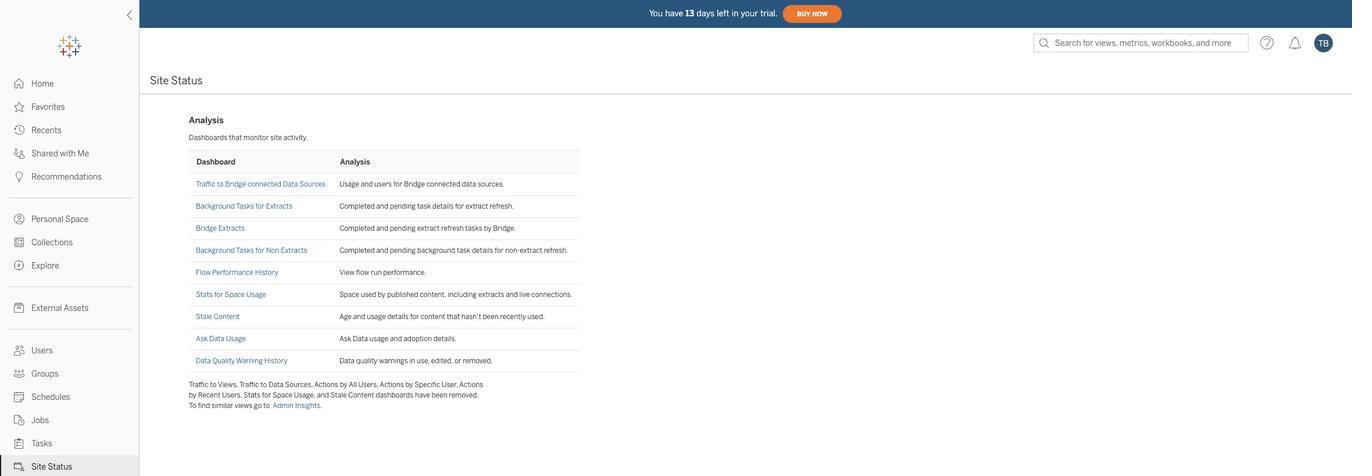 Task type: locate. For each thing, give the bounding box(es) containing it.
0 vertical spatial content
[[214, 313, 240, 321]]

bridge up completed and pending task details for extract refresh.
[[404, 180, 425, 188]]

now
[[812, 10, 828, 18]]

buy now button
[[782, 5, 842, 23]]

bridge extracts link
[[196, 224, 245, 233]]

by text only_f5he34f image down tasks link at the bottom of page
[[14, 462, 24, 472]]

usage for and
[[367, 313, 386, 321]]

0 vertical spatial details
[[432, 202, 454, 210]]

3 pending from the top
[[390, 246, 416, 255]]

2 vertical spatial completed
[[339, 246, 375, 255]]

stats inside traffic to views, traffic to data sources, actions by all users, actions by specific user, actions by recent users, stats for space usage, and stale content dashboards have been removed. to find similar views go to
[[244, 391, 260, 399]]

completed and pending background task details for non-extract refresh.
[[339, 246, 568, 255]]

removed. right or
[[463, 357, 493, 365]]

2 vertical spatial usage
[[226, 335, 246, 343]]

0 vertical spatial extracts
[[266, 202, 292, 210]]

2 vertical spatial extract
[[520, 246, 542, 255]]

1 horizontal spatial site
[[150, 74, 169, 87]]

1 vertical spatial status
[[48, 462, 72, 472]]

details up ask data usage and adoption details.
[[387, 313, 409, 321]]

been right hasn't
[[483, 313, 499, 321]]

usage down flow performance history link
[[246, 291, 266, 299]]

traffic for traffic to bridge connected data sources
[[196, 180, 215, 188]]

to down dashboard
[[217, 180, 223, 188]]

1 horizontal spatial analysis
[[340, 157, 370, 166]]

site status
[[150, 74, 203, 87], [31, 462, 72, 472]]

0 vertical spatial that
[[229, 134, 242, 142]]

refresh. up the bridge.
[[490, 202, 514, 210]]

bridge
[[225, 180, 246, 188], [404, 180, 425, 188], [196, 224, 217, 233]]

details
[[432, 202, 454, 210], [472, 246, 493, 255], [387, 313, 409, 321]]

1 horizontal spatial that
[[447, 313, 460, 321]]

1 vertical spatial removed.
[[449, 391, 479, 399]]

by text only_f5he34f image left jobs
[[14, 415, 24, 426]]

traffic down dashboard
[[196, 180, 215, 188]]

by text only_f5he34f image inside recents link
[[14, 125, 24, 135]]

by text only_f5he34f image inside home link
[[14, 78, 24, 89]]

1 by text only_f5he34f image from the top
[[14, 78, 24, 89]]

by right used
[[378, 291, 386, 299]]

3 by text only_f5he34f image from the top
[[14, 148, 24, 159]]

7 by text only_f5he34f image from the top
[[14, 415, 24, 426]]

by text only_f5he34f image inside the "schedules" link
[[14, 392, 24, 402]]

schedules link
[[0, 385, 139, 409]]

refresh
[[441, 224, 464, 233]]

extract
[[466, 202, 488, 210], [417, 224, 440, 233], [520, 246, 542, 255]]

by text only_f5he34f image for jobs
[[14, 415, 24, 426]]

extracts down traffic to bridge connected data sources
[[266, 202, 292, 210]]

task down the usage and users for bridge connected data sources.
[[417, 202, 431, 210]]

by text only_f5he34f image inside recommendations 'link'
[[14, 171, 24, 182]]

1 vertical spatial been
[[432, 391, 447, 399]]

main navigation. press the up and down arrow keys to access links. element
[[0, 72, 139, 476]]

2 horizontal spatial details
[[472, 246, 493, 255]]

1 horizontal spatial have
[[665, 8, 683, 18]]

stale right usage,
[[330, 391, 347, 399]]

by text only_f5he34f image for recents
[[14, 125, 24, 135]]

details down tasks at the top of page
[[472, 246, 493, 255]]

4 by text only_f5he34f image from the top
[[14, 260, 24, 271]]

shared with me link
[[0, 142, 139, 165]]

5 by text only_f5he34f image from the top
[[14, 303, 24, 313]]

background
[[196, 202, 235, 210], [196, 246, 235, 255]]

1 horizontal spatial stale
[[330, 391, 347, 399]]

2 vertical spatial pending
[[390, 246, 416, 255]]

ask down stale content
[[196, 335, 208, 343]]

3 completed from the top
[[339, 246, 375, 255]]

2 by text only_f5he34f image from the top
[[14, 102, 24, 112]]

history right warning
[[264, 357, 287, 365]]

stats for space usage
[[196, 291, 266, 299]]

stats for space usage link
[[196, 291, 266, 299]]

sources,
[[285, 381, 313, 389]]

by text only_f5he34f image left groups
[[14, 369, 24, 379]]

5 by text only_f5he34f image from the top
[[14, 369, 24, 379]]

0 vertical spatial analysis
[[189, 115, 224, 126]]

0 vertical spatial extract
[[466, 202, 488, 210]]

shared with me
[[31, 149, 89, 159]]

2 by text only_f5he34f image from the top
[[14, 214, 24, 224]]

user,
[[442, 381, 458, 389]]

users, right all in the bottom left of the page
[[358, 381, 378, 389]]

2 ask from the left
[[339, 335, 351, 343]]

0 horizontal spatial stale
[[196, 313, 212, 321]]

assets
[[64, 303, 89, 313]]

for inside traffic to views, traffic to data sources, actions by all users, actions by specific user, actions by recent users, stats for space usage, and stale content dashboards have been removed. to find similar views go to
[[262, 391, 271, 399]]

data quality warning history
[[196, 357, 287, 365]]

by text only_f5he34f image inside external assets link
[[14, 303, 24, 313]]

have down "specific"
[[415, 391, 430, 399]]

by text only_f5he34f image left "users"
[[14, 345, 24, 356]]

1 horizontal spatial content
[[348, 391, 374, 399]]

tasks inside main navigation. press the up and down arrow keys to access links. element
[[31, 439, 52, 449]]

ask data usage
[[196, 335, 246, 343]]

data
[[283, 180, 298, 188], [209, 335, 224, 343], [353, 335, 368, 343], [196, 357, 211, 365], [339, 357, 354, 365], [269, 381, 284, 389]]

1 background from the top
[[196, 202, 235, 210]]

data quality warnings in use, edited, or removed.
[[339, 357, 493, 365]]

1 vertical spatial usage
[[246, 291, 266, 299]]

navigation panel element
[[0, 35, 139, 476]]

data quality warning history link
[[196, 357, 287, 365]]

space left used
[[339, 291, 359, 299]]

to right go
[[263, 402, 270, 410]]

bridge up 'background tasks for extracts' link
[[225, 180, 246, 188]]

task
[[417, 202, 431, 210], [457, 246, 470, 255]]

by text only_f5he34f image left 'personal'
[[14, 214, 24, 224]]

have inside traffic to views, traffic to data sources, actions by all users, actions by specific user, actions by recent users, stats for space usage, and stale content dashboards have been removed. to find similar views go to
[[415, 391, 430, 399]]

0 vertical spatial have
[[665, 8, 683, 18]]

1 horizontal spatial task
[[457, 246, 470, 255]]

0 horizontal spatial status
[[48, 462, 72, 472]]

by text only_f5he34f image left favorites
[[14, 102, 24, 112]]

1 vertical spatial stats
[[244, 391, 260, 399]]

1 horizontal spatial usage
[[246, 291, 266, 299]]

extracts
[[266, 202, 292, 210], [218, 224, 245, 233], [281, 246, 307, 255]]

admin insights. link
[[273, 402, 322, 410]]

completed and pending extract refresh tasks by bridge.
[[339, 224, 516, 233]]

have left 13
[[665, 8, 683, 18]]

content
[[214, 313, 240, 321], [348, 391, 374, 399]]

0 horizontal spatial users,
[[222, 391, 242, 399]]

1 horizontal spatial status
[[171, 74, 203, 87]]

sources.
[[478, 180, 504, 188]]

by text only_f5he34f image inside collections link
[[14, 237, 24, 248]]

in right left
[[732, 8, 739, 18]]

by text only_f5he34f image inside site status 'link'
[[14, 462, 24, 472]]

1 horizontal spatial been
[[483, 313, 499, 321]]

background up bridge extracts
[[196, 202, 235, 210]]

1 vertical spatial tasks
[[236, 246, 254, 255]]

connected left data
[[427, 180, 460, 188]]

actions up usage,
[[314, 381, 338, 389]]

by text only_f5he34f image for users
[[14, 345, 24, 356]]

0 vertical spatial tasks
[[236, 202, 254, 210]]

0 vertical spatial been
[[483, 313, 499, 321]]

extract up live
[[520, 246, 542, 255]]

that left monitor
[[229, 134, 242, 142]]

activity.
[[283, 134, 308, 142]]

by text only_f5he34f image inside personal space link
[[14, 214, 24, 224]]

by text only_f5he34f image left recents
[[14, 125, 24, 135]]

6 by text only_f5he34f image from the top
[[14, 345, 24, 356]]

0 horizontal spatial stats
[[196, 291, 213, 299]]

view flow run performance.
[[339, 269, 426, 277]]

2 horizontal spatial actions
[[459, 381, 483, 389]]

0 vertical spatial users,
[[358, 381, 378, 389]]

stats
[[196, 291, 213, 299], [244, 391, 260, 399]]

1 vertical spatial have
[[415, 391, 430, 399]]

1 vertical spatial site status
[[31, 462, 72, 472]]

1 horizontal spatial connected
[[427, 180, 460, 188]]

0 vertical spatial usage
[[367, 313, 386, 321]]

space up the admin
[[273, 391, 292, 399]]

1 vertical spatial content
[[348, 391, 374, 399]]

removed. down user,
[[449, 391, 479, 399]]

traffic to bridge connected data sources link
[[196, 180, 325, 188]]

tasks
[[236, 202, 254, 210], [236, 246, 254, 255], [31, 439, 52, 449]]

1 vertical spatial users,
[[222, 391, 242, 399]]

0 vertical spatial refresh.
[[490, 202, 514, 210]]

0 horizontal spatial actions
[[314, 381, 338, 389]]

published
[[387, 291, 418, 299]]

analysis
[[189, 115, 224, 126], [340, 157, 370, 166]]

1 vertical spatial that
[[447, 313, 460, 321]]

0 horizontal spatial have
[[415, 391, 430, 399]]

by text only_f5he34f image up site status 'link' in the bottom of the page
[[14, 438, 24, 449]]

pending down completed and pending task details for extract refresh.
[[390, 224, 416, 233]]

3 by text only_f5he34f image from the top
[[14, 237, 24, 248]]

2 actions from the left
[[380, 381, 404, 389]]

7 by text only_f5he34f image from the top
[[14, 438, 24, 449]]

data up the admin
[[269, 381, 284, 389]]

2 vertical spatial tasks
[[31, 439, 52, 449]]

connected up 'background tasks for extracts' link
[[248, 180, 281, 188]]

find
[[198, 402, 210, 410]]

1 by text only_f5he34f image from the top
[[14, 125, 24, 135]]

0 horizontal spatial site status
[[31, 462, 72, 472]]

by text only_f5he34f image inside tasks link
[[14, 438, 24, 449]]

by left all in the bottom left of the page
[[340, 381, 347, 389]]

that left hasn't
[[447, 313, 460, 321]]

1 horizontal spatial users,
[[358, 381, 378, 389]]

by text only_f5he34f image inside favorites "link"
[[14, 102, 24, 112]]

0 horizontal spatial bridge
[[196, 224, 217, 233]]

by text only_f5he34f image inside jobs link
[[14, 415, 24, 426]]

run
[[371, 269, 382, 277]]

usage for data
[[369, 335, 388, 343]]

usage up quality
[[369, 335, 388, 343]]

0 horizontal spatial task
[[417, 202, 431, 210]]

bridge down background tasks for extracts
[[196, 224, 217, 233]]

extracts down 'background tasks for extracts' link
[[218, 224, 245, 233]]

background for background tasks for extracts
[[196, 202, 235, 210]]

content down all in the bottom left of the page
[[348, 391, 374, 399]]

0 vertical spatial background
[[196, 202, 235, 210]]

1 pending from the top
[[390, 202, 416, 210]]

buy
[[797, 10, 810, 18]]

1 vertical spatial usage
[[369, 335, 388, 343]]

actions right user,
[[459, 381, 483, 389]]

site
[[150, 74, 169, 87], [31, 462, 46, 472]]

home
[[31, 79, 54, 89]]

by text only_f5he34f image for site status
[[14, 462, 24, 472]]

details.
[[434, 335, 457, 343]]

2 background from the top
[[196, 246, 235, 255]]

data down stale content
[[209, 335, 224, 343]]

hasn't
[[461, 313, 481, 321]]

pending up performance. at the bottom left of the page
[[390, 246, 416, 255]]

ask
[[196, 335, 208, 343], [339, 335, 351, 343]]

0 horizontal spatial details
[[387, 313, 409, 321]]

1 vertical spatial completed
[[339, 224, 375, 233]]

1 horizontal spatial details
[[432, 202, 454, 210]]

1 vertical spatial stale
[[330, 391, 347, 399]]

2 pending from the top
[[390, 224, 416, 233]]

0 horizontal spatial content
[[214, 313, 240, 321]]

extract down completed and pending task details for extract refresh.
[[417, 224, 440, 233]]

ask for ask data usage and adoption details.
[[339, 335, 351, 343]]

0 horizontal spatial extract
[[417, 224, 440, 233]]

0 horizontal spatial site
[[31, 462, 46, 472]]

1 actions from the left
[[314, 381, 338, 389]]

by text only_f5he34f image left recommendations on the left top of page
[[14, 171, 24, 182]]

usage left users
[[339, 180, 359, 188]]

by text only_f5he34f image left home
[[14, 78, 24, 89]]

tasks down traffic to bridge connected data sources
[[236, 202, 254, 210]]

have
[[665, 8, 683, 18], [415, 391, 430, 399]]

data left "sources"
[[283, 180, 298, 188]]

0 vertical spatial site status
[[150, 74, 203, 87]]

users,
[[358, 381, 378, 389], [222, 391, 242, 399]]

by text only_f5he34f image left schedules
[[14, 392, 24, 402]]

usage up data quality warning history
[[226, 335, 246, 343]]

1 vertical spatial background
[[196, 246, 235, 255]]

usage
[[339, 180, 359, 188], [246, 291, 266, 299], [226, 335, 246, 343]]

users, down views,
[[222, 391, 242, 399]]

stats up go
[[244, 391, 260, 399]]

usage down used
[[367, 313, 386, 321]]

1 horizontal spatial ask
[[339, 335, 351, 343]]

0 horizontal spatial refresh.
[[490, 202, 514, 210]]

traffic to views, traffic to data sources, actions by all users, actions by specific user, actions by recent users, stats for space usage, and stale content dashboards have been removed. to find similar views go to
[[189, 381, 483, 410]]

usage,
[[294, 391, 315, 399]]

been
[[483, 313, 499, 321], [432, 391, 447, 399]]

performance
[[212, 269, 254, 277]]

1 vertical spatial in
[[410, 357, 415, 365]]

1 completed from the top
[[339, 202, 375, 210]]

by text only_f5he34f image for favorites
[[14, 102, 24, 112]]

to
[[189, 402, 196, 410]]

1 vertical spatial pending
[[390, 224, 416, 233]]

by text only_f5he34f image for tasks
[[14, 438, 24, 449]]

extracts right 'non'
[[281, 246, 307, 255]]

tasks down jobs
[[31, 439, 52, 449]]

tasks up flow performance history link
[[236, 246, 254, 255]]

refresh.
[[490, 202, 514, 210], [544, 246, 568, 255]]

6 by text only_f5he34f image from the top
[[14, 392, 24, 402]]

by text only_f5he34f image left collections
[[14, 237, 24, 248]]

been down user,
[[432, 391, 447, 399]]

ask down age
[[339, 335, 351, 343]]

by text only_f5he34f image
[[14, 125, 24, 135], [14, 214, 24, 224], [14, 237, 24, 248], [14, 260, 24, 271], [14, 369, 24, 379], [14, 392, 24, 402], [14, 415, 24, 426]]

1 vertical spatial analysis
[[340, 157, 370, 166]]

2 vertical spatial extracts
[[281, 246, 307, 255]]

stale up the ask data usage
[[196, 313, 212, 321]]

by text only_f5he34f image inside users link
[[14, 345, 24, 356]]

extract up tasks at the top of page
[[466, 202, 488, 210]]

stale content
[[196, 313, 240, 321]]

1 ask from the left
[[196, 335, 208, 343]]

to up recent
[[210, 381, 217, 389]]

stats down flow
[[196, 291, 213, 299]]

actions up dashboards
[[380, 381, 404, 389]]

0 vertical spatial site
[[150, 74, 169, 87]]

1 vertical spatial details
[[472, 246, 493, 255]]

users
[[374, 180, 392, 188]]

refresh. right "non-"
[[544, 246, 568, 255]]

traffic to bridge connected data sources
[[196, 180, 325, 188]]

history down 'non'
[[255, 269, 278, 277]]

0 vertical spatial pending
[[390, 202, 416, 210]]

quality
[[213, 357, 235, 365]]

by text only_f5he34f image inside shared with me link
[[14, 148, 24, 159]]

by text only_f5he34f image
[[14, 78, 24, 89], [14, 102, 24, 112], [14, 148, 24, 159], [14, 171, 24, 182], [14, 303, 24, 313], [14, 345, 24, 356], [14, 438, 24, 449], [14, 462, 24, 472]]

1 horizontal spatial extract
[[466, 202, 488, 210]]

traffic right views,
[[239, 381, 259, 389]]

background down bridge extracts link
[[196, 246, 235, 255]]

0 vertical spatial stale
[[196, 313, 212, 321]]

2 completed from the top
[[339, 224, 375, 233]]

task down tasks at the top of page
[[457, 246, 470, 255]]

traffic
[[196, 180, 215, 188], [189, 381, 208, 389], [239, 381, 259, 389]]

content down stats for space usage link
[[214, 313, 240, 321]]

by text only_f5he34f image inside groups link
[[14, 369, 24, 379]]

in left use,
[[410, 357, 415, 365]]

1 vertical spatial refresh.
[[544, 246, 568, 255]]

8 by text only_f5he34f image from the top
[[14, 462, 24, 472]]

all
[[349, 381, 357, 389]]

explore link
[[0, 254, 139, 277]]

space up collections link
[[65, 214, 89, 224]]

0 horizontal spatial connected
[[248, 180, 281, 188]]

0 horizontal spatial ask
[[196, 335, 208, 343]]

by text only_f5he34f image inside explore link
[[14, 260, 24, 271]]

details up "refresh"
[[432, 202, 454, 210]]

by text only_f5he34f image left shared
[[14, 148, 24, 159]]

flow
[[356, 269, 369, 277]]

connections.
[[532, 291, 572, 299]]

1 vertical spatial site
[[31, 462, 46, 472]]

monitor
[[243, 134, 269, 142]]

0 vertical spatial completed
[[339, 202, 375, 210]]

removed.
[[463, 357, 493, 365], [449, 391, 479, 399]]

1 horizontal spatial stats
[[244, 391, 260, 399]]

to up go
[[260, 381, 267, 389]]

you
[[649, 8, 663, 18]]

traffic up recent
[[189, 381, 208, 389]]

to
[[217, 180, 223, 188], [210, 381, 217, 389], [260, 381, 267, 389], [263, 402, 270, 410]]

0 horizontal spatial analysis
[[189, 115, 224, 126]]

by text only_f5he34f image left explore
[[14, 260, 24, 271]]

by text only_f5he34f image left the external
[[14, 303, 24, 313]]

dashboards
[[376, 391, 413, 399]]

2 horizontal spatial usage
[[339, 180, 359, 188]]

pending down the usage and users for bridge connected data sources.
[[390, 202, 416, 210]]

by up dashboards
[[405, 381, 413, 389]]

4 by text only_f5he34f image from the top
[[14, 171, 24, 182]]



Task type: vqa. For each thing, say whether or not it's contained in the screenshot.


Task type: describe. For each thing, give the bounding box(es) containing it.
background tasks for extracts
[[196, 202, 292, 210]]

1 vertical spatial extracts
[[218, 224, 245, 233]]

2 horizontal spatial extract
[[520, 246, 542, 255]]

stale inside traffic to views, traffic to data sources, actions by all users, actions by specific user, actions by recent users, stats for space usage, and stale content dashboards have been removed. to find similar views go to
[[330, 391, 347, 399]]

content inside traffic to views, traffic to data sources, actions by all users, actions by specific user, actions by recent users, stats for space usage, and stale content dashboards have been removed. to find similar views go to
[[348, 391, 374, 399]]

by text only_f5he34f image for collections
[[14, 237, 24, 248]]

by text only_f5he34f image for external assets
[[14, 303, 24, 313]]

0 vertical spatial in
[[732, 8, 739, 18]]

bridge extracts
[[196, 224, 245, 233]]

non-
[[505, 246, 520, 255]]

collections
[[31, 238, 73, 248]]

data inside traffic to views, traffic to data sources, actions by all users, actions by specific user, actions by recent users, stats for space usage, and stale content dashboards have been removed. to find similar views go to
[[269, 381, 284, 389]]

recommendations link
[[0, 165, 139, 188]]

1 vertical spatial extract
[[417, 224, 440, 233]]

0 vertical spatial removed.
[[463, 357, 493, 365]]

completed for completed and pending extract refresh tasks by bridge.
[[339, 224, 375, 233]]

by text only_f5he34f image for personal space
[[14, 214, 24, 224]]

similar
[[212, 402, 233, 410]]

data up quality
[[353, 335, 368, 343]]

usage and users for bridge connected data sources.
[[339, 180, 504, 188]]

1 horizontal spatial bridge
[[225, 180, 246, 188]]

jobs
[[31, 416, 49, 426]]

data left quality on the bottom
[[196, 357, 211, 365]]

1 vertical spatial history
[[264, 357, 287, 365]]

recents
[[31, 126, 61, 135]]

warnings
[[379, 357, 408, 365]]

completed for completed and pending task details for extract refresh.
[[339, 202, 375, 210]]

trial.
[[760, 8, 778, 18]]

me
[[78, 149, 89, 159]]

site inside 'link'
[[31, 462, 46, 472]]

completed and pending task details for extract refresh.
[[339, 202, 514, 210]]

personal space link
[[0, 208, 139, 231]]

sources
[[299, 180, 325, 188]]

pending for task
[[390, 202, 416, 210]]

recents link
[[0, 119, 139, 142]]

by text only_f5he34f image for schedules
[[14, 392, 24, 402]]

dashboards
[[189, 134, 227, 142]]

tasks link
[[0, 432, 139, 455]]

personal
[[31, 214, 64, 224]]

data left quality
[[339, 357, 354, 365]]

dashboards that monitor site activity.
[[189, 134, 308, 142]]

been inside traffic to views, traffic to data sources, actions by all users, actions by specific user, actions by recent users, stats for space usage, and stale content dashboards have been removed. to find similar views go to
[[432, 391, 447, 399]]

or
[[455, 357, 461, 365]]

3 actions from the left
[[459, 381, 483, 389]]

admin insights.
[[273, 402, 322, 410]]

schedules
[[31, 392, 70, 402]]

by text only_f5he34f image for home
[[14, 78, 24, 89]]

background tasks for extracts link
[[196, 202, 292, 210]]

dashboard
[[196, 157, 236, 166]]

0 horizontal spatial that
[[229, 134, 242, 142]]

2 vertical spatial details
[[387, 313, 409, 321]]

ask for ask data usage
[[196, 335, 208, 343]]

0 vertical spatial history
[[255, 269, 278, 277]]

tasks for extracts
[[236, 202, 254, 210]]

0 vertical spatial status
[[171, 74, 203, 87]]

recently
[[500, 313, 526, 321]]

flow
[[196, 269, 211, 277]]

content
[[421, 313, 445, 321]]

status inside 'link'
[[48, 462, 72, 472]]

external
[[31, 303, 62, 313]]

warning
[[236, 357, 263, 365]]

removed. inside traffic to views, traffic to data sources, actions by all users, actions by specific user, actions by recent users, stats for space usage, and stale content dashboards have been removed. to find similar views go to
[[449, 391, 479, 399]]

used
[[361, 291, 376, 299]]

0 horizontal spatial in
[[410, 357, 415, 365]]

used.
[[527, 313, 545, 321]]

background
[[417, 246, 455, 255]]

specific
[[415, 381, 440, 389]]

content,
[[420, 291, 446, 299]]

by text only_f5he34f image for shared with me
[[14, 148, 24, 159]]

days
[[697, 8, 715, 18]]

favorites
[[31, 102, 65, 112]]

users
[[31, 346, 53, 356]]

completed for completed and pending background task details for non-extract refresh.
[[339, 246, 375, 255]]

space inside main navigation. press the up and down arrow keys to access links. element
[[65, 214, 89, 224]]

0 vertical spatial task
[[417, 202, 431, 210]]

use,
[[417, 357, 430, 365]]

pending for background
[[390, 246, 416, 255]]

by text only_f5he34f image for groups
[[14, 369, 24, 379]]

your
[[741, 8, 758, 18]]

collections link
[[0, 231, 139, 254]]

buy now
[[797, 10, 828, 18]]

you have 13 days left in your trial.
[[649, 8, 778, 18]]

and inside traffic to views, traffic to data sources, actions by all users, actions by specific user, actions by recent users, stats for space usage, and stale content dashboards have been removed. to find similar views go to
[[317, 391, 329, 399]]

pending for extract
[[390, 224, 416, 233]]

shared
[[31, 149, 58, 159]]

2 horizontal spatial bridge
[[404, 180, 425, 188]]

by text only_f5he34f image for recommendations
[[14, 171, 24, 182]]

13
[[686, 8, 694, 18]]

1 vertical spatial task
[[457, 246, 470, 255]]

favorites link
[[0, 95, 139, 119]]

1 connected from the left
[[248, 180, 281, 188]]

space down performance
[[225, 291, 245, 299]]

tasks
[[465, 224, 482, 233]]

0 vertical spatial usage
[[339, 180, 359, 188]]

ask data usage link
[[196, 335, 246, 343]]

2 connected from the left
[[427, 180, 460, 188]]

insights.
[[295, 402, 322, 410]]

home link
[[0, 72, 139, 95]]

traffic for traffic to views, traffic to data sources, actions by all users, actions by specific user, actions by recent users, stats for space usage, and stale content dashboards have been removed. to find similar views go to
[[189, 381, 208, 389]]

background for background tasks for non extracts
[[196, 246, 235, 255]]

1 horizontal spatial site status
[[150, 74, 203, 87]]

tasks for non
[[236, 246, 254, 255]]

space used by published content, including extracts and live connections.
[[339, 291, 572, 299]]

site
[[270, 134, 282, 142]]

users link
[[0, 339, 139, 362]]

data
[[462, 180, 476, 188]]

edited,
[[431, 357, 453, 365]]

site status inside 'link'
[[31, 462, 72, 472]]

quality
[[356, 357, 378, 365]]

performance.
[[383, 269, 426, 277]]

Search for views, metrics, workbooks, and more text field
[[1034, 34, 1249, 52]]

age
[[339, 313, 352, 321]]

age and usage details for content that hasn't been recently used.
[[339, 313, 545, 321]]

by up to
[[189, 391, 197, 399]]

space inside traffic to views, traffic to data sources, actions by all users, actions by specific user, actions by recent users, stats for space usage, and stale content dashboards have been removed. to find similar views go to
[[273, 391, 292, 399]]

explore
[[31, 261, 59, 271]]

by text only_f5he34f image for explore
[[14, 260, 24, 271]]

views
[[235, 402, 252, 410]]

extracts
[[478, 291, 504, 299]]

recent
[[198, 391, 220, 399]]

external assets link
[[0, 296, 139, 320]]

0 horizontal spatial usage
[[226, 335, 246, 343]]

background tasks for non extracts link
[[196, 246, 307, 255]]

0 vertical spatial stats
[[196, 291, 213, 299]]

including
[[448, 291, 477, 299]]

view
[[339, 269, 355, 277]]

by right tasks at the top of page
[[484, 224, 492, 233]]

1 horizontal spatial refresh.
[[544, 246, 568, 255]]

recommendations
[[31, 172, 102, 182]]

adoption
[[404, 335, 432, 343]]

groups link
[[0, 362, 139, 385]]

live
[[519, 291, 530, 299]]

non
[[266, 246, 279, 255]]



